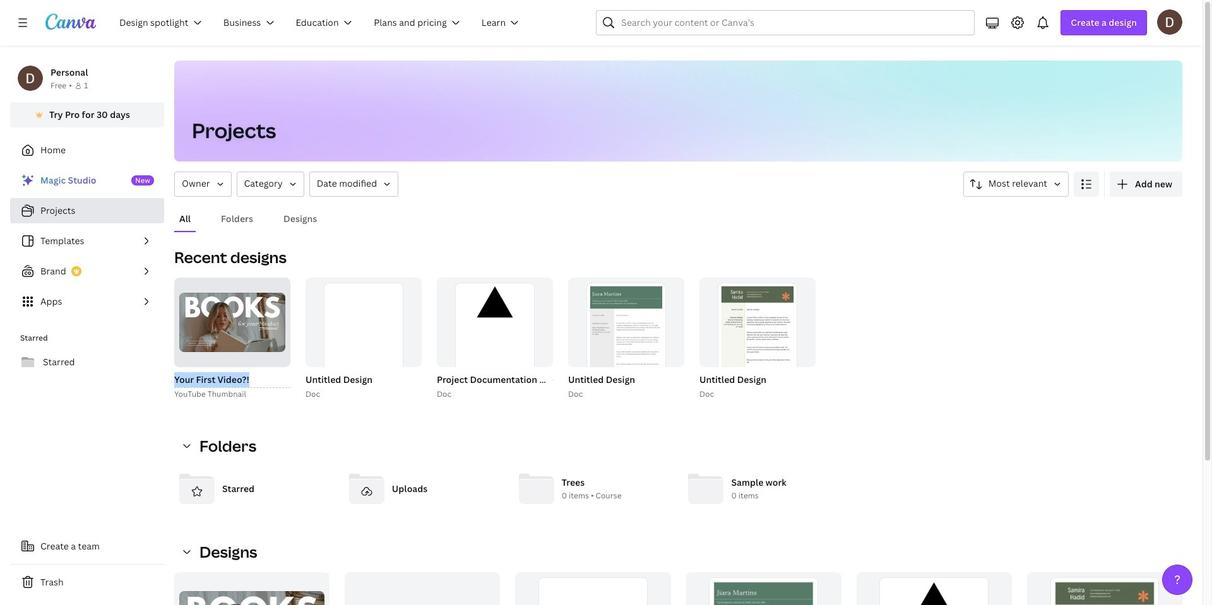 Task type: vqa. For each thing, say whether or not it's contained in the screenshot.
Dirk Hardpeck icon at right top
yes



Task type: locate. For each thing, give the bounding box(es) containing it.
None search field
[[597, 10, 976, 35]]

Category button
[[237, 172, 304, 197]]

list
[[10, 168, 164, 315]]

Owner button
[[174, 172, 232, 197]]

Sort by button
[[964, 172, 1069, 197]]

group
[[172, 278, 291, 401], [174, 278, 291, 368], [303, 278, 422, 401], [306, 278, 422, 396], [435, 278, 561, 401], [437, 278, 553, 396], [566, 278, 685, 401], [569, 278, 685, 396], [697, 278, 816, 401], [700, 278, 816, 396], [174, 573, 330, 606], [345, 573, 501, 606], [516, 573, 671, 606], [686, 573, 842, 606], [857, 573, 1012, 606]]

None field
[[174, 373, 291, 388]]

Date modified button
[[309, 172, 399, 197]]



Task type: describe. For each thing, give the bounding box(es) containing it.
top level navigation element
[[111, 10, 533, 35]]

dirk hardpeck image
[[1158, 9, 1183, 35]]

Search search field
[[622, 11, 950, 35]]



